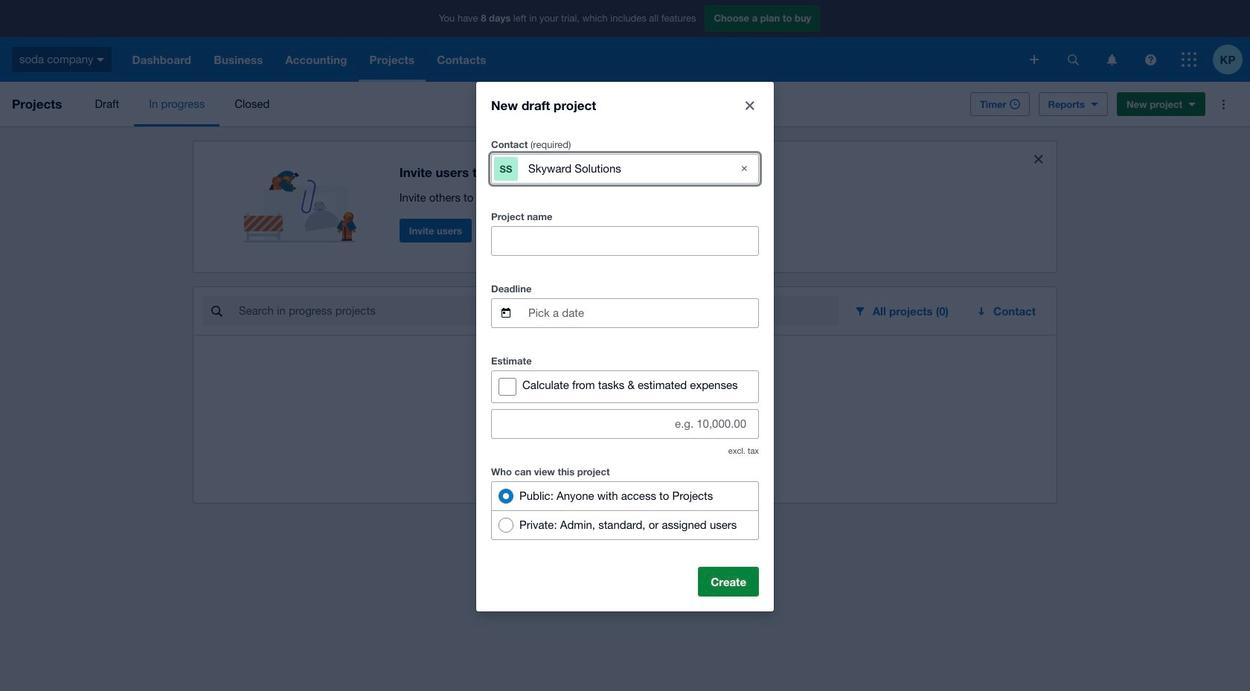 Task type: describe. For each thing, give the bounding box(es) containing it.
Search in progress projects search field
[[237, 297, 839, 325]]

clear image
[[729, 154, 759, 183]]

Find or create a contact field
[[527, 154, 723, 183]]



Task type: locate. For each thing, give the bounding box(es) containing it.
group
[[491, 481, 759, 540]]

e.g. 10,000.00 field
[[492, 410, 758, 438]]

svg image
[[1182, 52, 1197, 67], [1068, 54, 1079, 65], [1107, 54, 1117, 65], [1145, 54, 1156, 65], [1030, 55, 1039, 64], [97, 58, 105, 62]]

Pick a date field
[[527, 299, 758, 327]]

dialog
[[476, 82, 774, 611]]

invite users to projects image
[[244, 153, 364, 243]]

banner
[[0, 0, 1250, 82]]

None field
[[492, 227, 758, 255]]



Task type: vqa. For each thing, say whether or not it's contained in the screenshot.
FONT:
no



